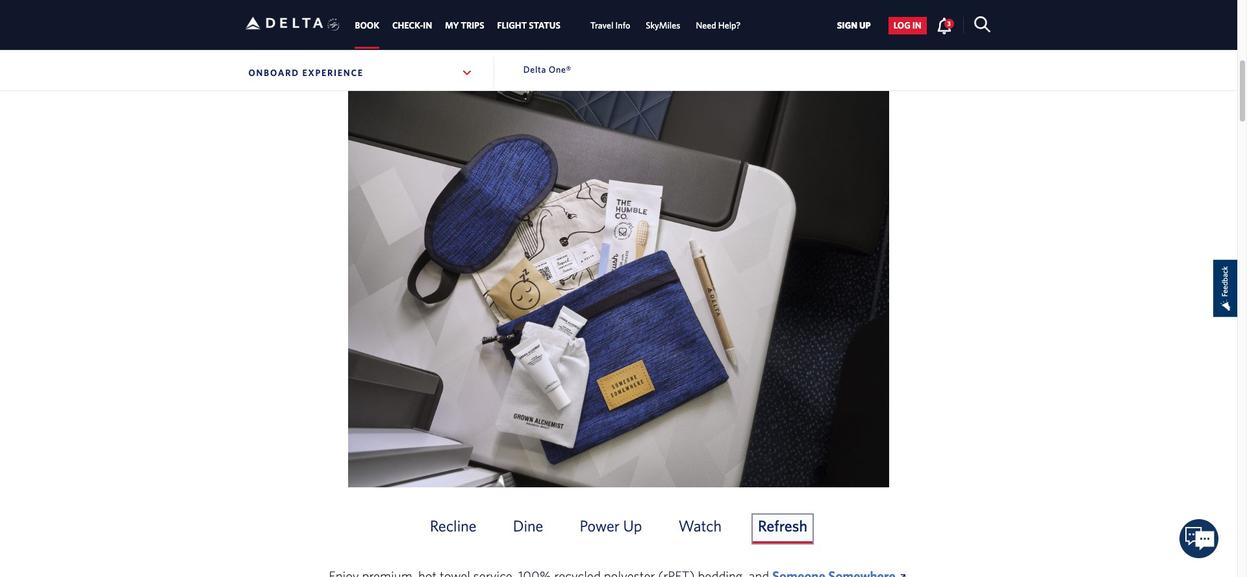 Task type: describe. For each thing, give the bounding box(es) containing it.
recline
[[430, 516, 477, 535]]

sign up
[[837, 20, 871, 31]]

flight
[[498, 20, 527, 31]]

check-in
[[392, 20, 432, 31]]

onboard experience button
[[245, 57, 476, 89]]

refresh tab panel
[[245, 82, 993, 577]]

book link
[[355, 14, 379, 37]]

3
[[948, 19, 951, 27]]

refresh
[[758, 516, 808, 535]]

watch tab
[[674, 514, 727, 543]]

delta one®
[[524, 64, 572, 75]]

this link opens another site in a new window that may not follow the same accessibility policies as delta air lines. image
[[899, 574, 909, 577]]

refresh tab
[[753, 514, 813, 543]]

travel
[[591, 20, 614, 31]]

onboard experience
[[249, 68, 364, 78]]

info
[[616, 20, 631, 31]]

dine tab
[[508, 514, 549, 543]]

log in button
[[889, 17, 927, 34]]

watch
[[679, 516, 722, 535]]

skyteam image
[[327, 4, 340, 45]]

need
[[696, 20, 717, 31]]

tab list for skyteam image
[[349, 0, 749, 49]]

flight status link
[[498, 14, 561, 37]]

help?
[[719, 20, 741, 31]]

status
[[529, 20, 561, 31]]

message us image
[[1180, 520, 1219, 559]]

sign
[[837, 20, 858, 31]]

in
[[423, 20, 432, 31]]

up for sign up
[[860, 20, 871, 31]]

check-
[[392, 20, 423, 31]]

onboard
[[249, 68, 299, 78]]

in
[[913, 20, 922, 31]]

my trips
[[445, 20, 485, 31]]



Task type: locate. For each thing, give the bounding box(es) containing it.
trips
[[461, 20, 485, 31]]

travel info link
[[591, 14, 631, 37]]

up right "sign"
[[860, 20, 871, 31]]

up
[[860, 20, 871, 31], [623, 516, 642, 535]]

tab list containing book
[[349, 0, 749, 49]]

book
[[355, 20, 379, 31]]

tab list containing recline
[[320, 501, 918, 556]]

tab list
[[349, 0, 749, 49], [320, 501, 918, 556]]

skymiles link
[[646, 14, 681, 37]]

my
[[445, 20, 459, 31]]

1 vertical spatial up
[[623, 516, 642, 535]]

0 vertical spatial up
[[860, 20, 871, 31]]

tab list for this link opens another site in a new window that may not follow the same accessibility policies as delta air lines. icon
[[320, 501, 918, 556]]

experience
[[303, 68, 364, 78]]

one®
[[549, 64, 572, 75]]

0 vertical spatial tab list
[[349, 0, 749, 49]]

travel info
[[591, 20, 631, 31]]

my trips link
[[445, 14, 485, 37]]

dine
[[513, 516, 544, 535]]

up inside tab
[[623, 516, 642, 535]]

power up tab
[[575, 514, 648, 543]]

recline tab
[[425, 514, 482, 543]]

need help?
[[696, 20, 741, 31]]

log in
[[894, 20, 922, 31]]

flight status
[[498, 20, 561, 31]]

delta
[[524, 64, 547, 75]]

up for power up
[[623, 516, 642, 535]]

power up
[[580, 516, 642, 535]]

up right power
[[623, 516, 642, 535]]

1 horizontal spatial up
[[860, 20, 871, 31]]

power
[[580, 516, 620, 535]]

delta air lines image
[[245, 3, 323, 43]]

check-in link
[[392, 14, 432, 37]]

need help? link
[[696, 14, 741, 37]]

log
[[894, 20, 911, 31]]

skymiles
[[646, 20, 681, 31]]

0 horizontal spatial up
[[623, 516, 642, 535]]

1 vertical spatial tab list
[[320, 501, 918, 556]]

sign up link
[[832, 17, 876, 34]]

3 link
[[937, 17, 954, 34]]



Task type: vqa. For each thing, say whether or not it's contained in the screenshot.
3
yes



